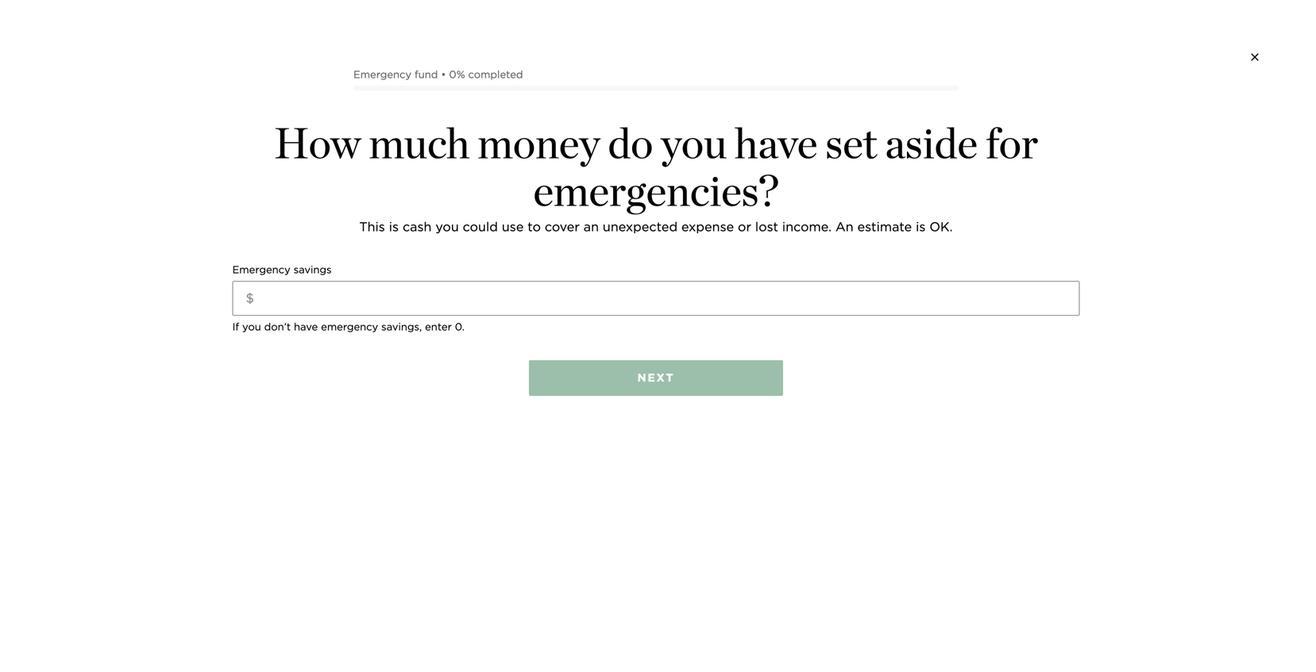 Task type: locate. For each thing, give the bounding box(es) containing it.
0.
[[455, 321, 465, 333]]

see for see what's included
[[592, 397, 616, 412]]

2 is from the left
[[916, 219, 926, 235]]

included
[[665, 397, 720, 412]]

1 vertical spatial see
[[592, 397, 616, 412]]

cash
[[403, 219, 432, 235]]

emergency for emergency savings
[[232, 264, 290, 276]]

0 vertical spatial emergency
[[353, 68, 412, 81]]

have left set
[[735, 117, 818, 169]]

0 vertical spatial have
[[735, 117, 818, 169]]

your
[[396, 320, 425, 336]]

for
[[986, 117, 1038, 169]]

0 horizontal spatial have
[[294, 321, 318, 333]]

health
[[354, 137, 437, 167]]

see left what's at the bottom of page
[[592, 397, 616, 412]]

see what's included
[[592, 397, 720, 412]]

emergency
[[353, 68, 412, 81], [232, 264, 290, 276]]

1 horizontal spatial see
[[592, 397, 616, 412]]

0 horizontal spatial see
[[230, 320, 254, 336]]

emergency inside progress bar
[[353, 68, 412, 81]]

0 vertical spatial you
[[661, 117, 727, 169]]

unexpected
[[603, 219, 678, 235]]

0 horizontal spatial is
[[389, 219, 399, 235]]

1 vertical spatial emergency
[[232, 264, 290, 276]]

see left a
[[230, 320, 254, 336]]

0 horizontal spatial you
[[242, 321, 261, 333]]

finances
[[429, 320, 482, 336]]

emergency
[[321, 321, 378, 333]]

financial
[[231, 137, 346, 167]]

1 horizontal spatial you
[[436, 219, 459, 235]]

emergency left fund in the left of the page
[[353, 68, 412, 81]]

lost
[[755, 219, 778, 235]]

0%
[[449, 68, 465, 81]]

how much money do you have set aside for emergencies? this is cash you could use to cover an unexpected expense or lost income. an estimate is ok.
[[274, 117, 1038, 235]]

1 horizontal spatial is
[[916, 219, 926, 235]]

1 is from the left
[[389, 219, 399, 235]]

you right do
[[661, 117, 727, 169]]

you right if
[[242, 321, 261, 333]]

view
[[345, 320, 375, 336]]

0 horizontal spatial emergency
[[232, 264, 290, 276]]

what's
[[619, 397, 661, 412]]

1 vertical spatial you
[[436, 219, 459, 235]]

1 vertical spatial have
[[294, 321, 318, 333]]

1 horizontal spatial emergency
[[353, 68, 412, 81]]

or
[[738, 219, 751, 235]]

emergencies?
[[533, 165, 779, 216]]

financial health score
[[231, 137, 518, 167]]

is right this
[[389, 219, 399, 235]]

money
[[478, 117, 600, 169]]

you
[[661, 117, 727, 169], [436, 219, 459, 235], [242, 321, 261, 333]]

have right don't
[[294, 321, 318, 333]]

a
[[258, 320, 265, 336]]

see
[[230, 320, 254, 336], [592, 397, 616, 412]]

is
[[389, 219, 399, 235], [916, 219, 926, 235]]

2 horizontal spatial you
[[661, 117, 727, 169]]

you right cash
[[436, 219, 459, 235]]

is left ok.
[[916, 219, 926, 235]]

1 horizontal spatial have
[[735, 117, 818, 169]]

0 vertical spatial see
[[230, 320, 254, 336]]

this
[[359, 219, 385, 235]]

see for see a big-picture view of your finances
[[230, 320, 254, 336]]

emergency fund • 0% completed
[[353, 68, 523, 81]]

how
[[274, 117, 361, 169]]

emergency left the savings
[[232, 264, 290, 276]]

aside
[[885, 117, 978, 169]]

$ telephone field
[[232, 281, 1080, 316]]

have
[[735, 117, 818, 169], [294, 321, 318, 333]]



Task type: describe. For each thing, give the bounding box(es) containing it.
income.
[[782, 219, 832, 235]]

do
[[608, 117, 653, 169]]

cover
[[545, 219, 580, 235]]

•
[[441, 68, 446, 81]]

2 vertical spatial you
[[242, 321, 261, 333]]

savings,
[[381, 321, 422, 333]]

next
[[637, 371, 675, 385]]

an
[[836, 219, 854, 235]]

estimate
[[857, 219, 912, 235]]

enter
[[425, 321, 452, 333]]

much
[[369, 117, 470, 169]]

score
[[445, 137, 518, 167]]

picture
[[295, 320, 341, 336]]

emergency fund • 0% completed progress bar
[[353, 67, 959, 83]]

of
[[379, 320, 392, 336]]

big-
[[269, 320, 295, 336]]

puzzles image
[[662, 110, 1094, 286]]

if
[[232, 321, 239, 333]]

use
[[502, 219, 524, 235]]

fund
[[415, 68, 438, 81]]

an
[[584, 219, 599, 235]]

completed
[[468, 68, 523, 81]]

savings
[[294, 264, 332, 276]]

emergency for emergency fund • 0% completed
[[353, 68, 412, 81]]

ok.
[[930, 219, 953, 235]]

don't
[[264, 321, 291, 333]]

to
[[528, 219, 541, 235]]

have inside how much money do you have set aside for emergencies? this is cash you could use to cover an unexpected expense or lost income. an estimate is ok.
[[735, 117, 818, 169]]

if you don't have emergency savings, enter 0.
[[232, 321, 465, 333]]

set
[[826, 117, 877, 169]]

could
[[463, 219, 498, 235]]

expense
[[682, 219, 734, 235]]

see a big-picture view of your finances
[[230, 320, 482, 336]]

emergency savings
[[232, 264, 332, 276]]

next button
[[529, 361, 783, 396]]



Task type: vqa. For each thing, say whether or not it's contained in the screenshot.
Emergency to the top
yes



